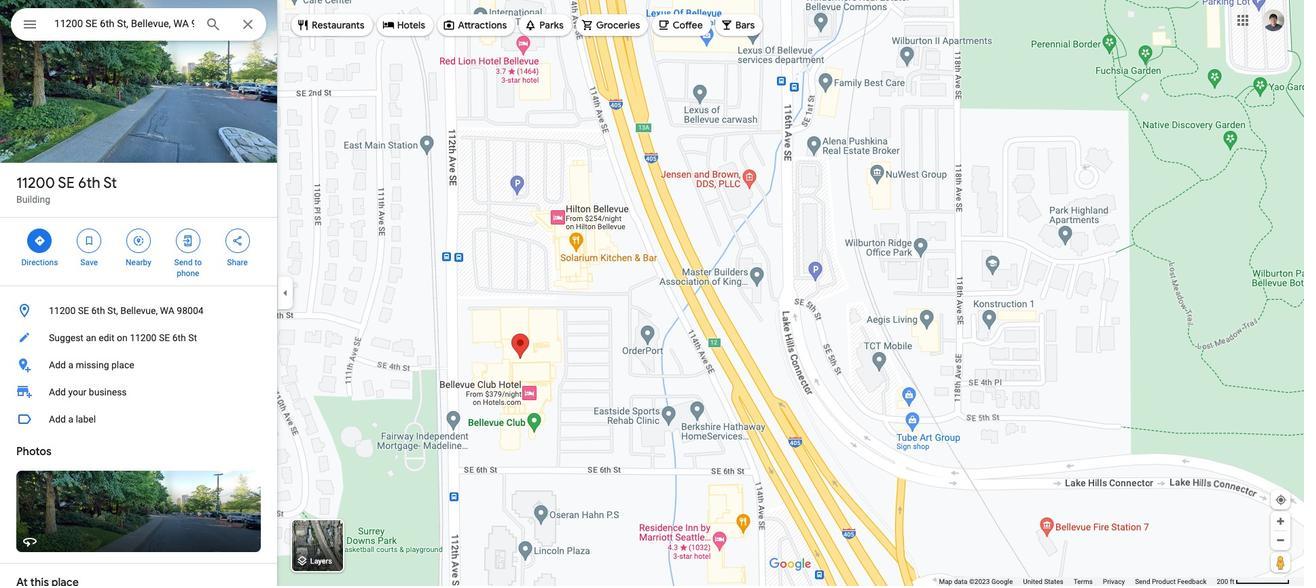 Task type: locate. For each thing, give the bounding box(es) containing it.
attractions button
[[438, 9, 515, 41]]


[[34, 234, 46, 249]]

2 vertical spatial add
[[49, 414, 66, 425]]

11200 se 6th st building
[[16, 174, 117, 205]]

1 vertical spatial 11200
[[49, 306, 76, 317]]

1 vertical spatial se
[[78, 306, 89, 317]]

a left label
[[68, 414, 73, 425]]

3 add from the top
[[49, 414, 66, 425]]

1 horizontal spatial se
[[78, 306, 89, 317]]

zoom in image
[[1276, 517, 1286, 527]]

google
[[991, 579, 1013, 586]]

6th for st
[[78, 174, 100, 193]]

none field inside 11200 se 6th st, bellevue, wa 98004 "field"
[[54, 16, 194, 32]]

0 horizontal spatial se
[[58, 174, 75, 193]]

1 add from the top
[[49, 360, 66, 371]]

st
[[103, 174, 117, 193], [188, 333, 197, 344]]

add for add a missing place
[[49, 360, 66, 371]]

0 vertical spatial se
[[58, 174, 75, 193]]

1 vertical spatial 6th
[[91, 306, 105, 317]]

1 horizontal spatial send
[[1135, 579, 1150, 586]]

0 vertical spatial 6th
[[78, 174, 100, 193]]

parks button
[[519, 9, 572, 41]]

se inside suggest an edit on 11200 se 6th st button
[[159, 333, 170, 344]]

0 vertical spatial a
[[68, 360, 73, 371]]

add left your
[[49, 387, 66, 398]]

2 add from the top
[[49, 387, 66, 398]]

1 vertical spatial send
[[1135, 579, 1150, 586]]

11200 se 6th st, bellevue, wa 98004 button
[[0, 298, 277, 325]]

send product feedback button
[[1135, 578, 1207, 587]]

add inside button
[[49, 360, 66, 371]]

send
[[174, 258, 193, 268], [1135, 579, 1150, 586]]

add a missing place button
[[0, 352, 277, 379]]

collapse side panel image
[[278, 286, 293, 301]]

parks
[[540, 19, 564, 31]]

11200
[[16, 174, 55, 193], [49, 306, 76, 317], [130, 333, 157, 344]]

data
[[954, 579, 968, 586]]

footer
[[939, 578, 1217, 587]]

add a label button
[[0, 406, 277, 433]]

add
[[49, 360, 66, 371], [49, 387, 66, 398], [49, 414, 66, 425]]

on
[[117, 333, 127, 344]]

add for add a label
[[49, 414, 66, 425]]

0 vertical spatial add
[[49, 360, 66, 371]]

11200 inside 11200 se 6th st building
[[16, 174, 55, 193]]

se
[[58, 174, 75, 193], [78, 306, 89, 317], [159, 333, 170, 344]]

wa
[[160, 306, 174, 317]]

6th left st,
[[91, 306, 105, 317]]

privacy button
[[1103, 578, 1125, 587]]

send inside send to phone
[[174, 258, 193, 268]]

google account: nolan park  
(nolan.park@adept.ai) image
[[1263, 9, 1284, 31]]

11200 inside 11200 se 6th st, bellevue, wa 98004 button
[[49, 306, 76, 317]]

an
[[86, 333, 96, 344]]

send to phone
[[174, 258, 202, 278]]

product
[[1152, 579, 1176, 586]]

send inside send product feedback button
[[1135, 579, 1150, 586]]

zoom out image
[[1276, 536, 1286, 546]]

0 vertical spatial st
[[103, 174, 117, 193]]


[[83, 234, 95, 249]]

send up phone
[[174, 258, 193, 268]]

11200 up building
[[16, 174, 55, 193]]

map data ©2023 google
[[939, 579, 1013, 586]]

united states button
[[1023, 578, 1064, 587]]


[[22, 15, 38, 34]]

add left label
[[49, 414, 66, 425]]

6th down 98004
[[172, 333, 186, 344]]

show street view coverage image
[[1271, 553, 1291, 573]]

a for label
[[68, 414, 73, 425]]

2 a from the top
[[68, 414, 73, 425]]

0 horizontal spatial st
[[103, 174, 117, 193]]

st inside 11200 se 6th st building
[[103, 174, 117, 193]]

a inside add a missing place button
[[68, 360, 73, 371]]

add down "suggest"
[[49, 360, 66, 371]]

6th inside 11200 se 6th st building
[[78, 174, 100, 193]]

footer inside google maps element
[[939, 578, 1217, 587]]

suggest an edit on 11200 se 6th st
[[49, 333, 197, 344]]

2 vertical spatial se
[[159, 333, 170, 344]]

 button
[[11, 8, 49, 43]]

a left missing
[[68, 360, 73, 371]]

coffee
[[673, 19, 703, 31]]

add inside button
[[49, 414, 66, 425]]

footer containing map data ©2023 google
[[939, 578, 1217, 587]]

1 horizontal spatial st
[[188, 333, 197, 344]]

11200 up "suggest"
[[49, 306, 76, 317]]

98004
[[177, 306, 204, 317]]

2 horizontal spatial se
[[159, 333, 170, 344]]

1 vertical spatial st
[[188, 333, 197, 344]]

11200 inside suggest an edit on 11200 se 6th st button
[[130, 333, 157, 344]]

business
[[89, 387, 127, 398]]

groceries
[[596, 19, 640, 31]]

2 vertical spatial 11200
[[130, 333, 157, 344]]

a
[[68, 360, 73, 371], [68, 414, 73, 425]]

None field
[[54, 16, 194, 32]]

terms button
[[1074, 578, 1093, 587]]

11200 for st
[[16, 174, 55, 193]]

se inside 11200 se 6th st building
[[58, 174, 75, 193]]

0 horizontal spatial send
[[174, 258, 193, 268]]

0 vertical spatial 11200
[[16, 174, 55, 193]]

1 a from the top
[[68, 360, 73, 371]]

save
[[80, 258, 98, 268]]

 search field
[[11, 8, 266, 43]]

hotels button
[[377, 9, 433, 41]]

bars
[[735, 19, 755, 31]]

se inside 11200 se 6th st, bellevue, wa 98004 button
[[78, 306, 89, 317]]

add your business
[[49, 387, 127, 398]]

11200 right on
[[130, 333, 157, 344]]

send for send product feedback
[[1135, 579, 1150, 586]]

1 vertical spatial a
[[68, 414, 73, 425]]

1 vertical spatial add
[[49, 387, 66, 398]]

attractions
[[458, 19, 507, 31]]

building
[[16, 194, 50, 205]]

united states
[[1023, 579, 1064, 586]]

a inside button
[[68, 414, 73, 425]]

6th up 
[[78, 174, 100, 193]]

11200 SE 6th St, Bellevue, WA 98004 field
[[11, 8, 266, 41]]

add your business link
[[0, 379, 277, 406]]

send left the product
[[1135, 579, 1150, 586]]

st,
[[107, 306, 118, 317]]


[[132, 234, 145, 249]]

0 vertical spatial send
[[174, 258, 193, 268]]

phone
[[177, 269, 199, 278]]

suggest an edit on 11200 se 6th st button
[[0, 325, 277, 352]]

6th
[[78, 174, 100, 193], [91, 306, 105, 317], [172, 333, 186, 344]]

restaurants
[[312, 19, 365, 31]]

directions
[[21, 258, 58, 268]]



Task type: describe. For each thing, give the bounding box(es) containing it.
11200 for st,
[[49, 306, 76, 317]]

groceries button
[[576, 9, 648, 41]]

states
[[1044, 579, 1064, 586]]

send product feedback
[[1135, 579, 1207, 586]]

a for missing
[[68, 360, 73, 371]]

se for st
[[58, 174, 75, 193]]

terms
[[1074, 579, 1093, 586]]

place
[[111, 360, 134, 371]]

se for st,
[[78, 306, 89, 317]]

share
[[227, 258, 248, 268]]

bars button
[[715, 9, 763, 41]]

feedback
[[1177, 579, 1207, 586]]

add a label
[[49, 414, 96, 425]]

label
[[76, 414, 96, 425]]

your
[[68, 387, 87, 398]]

nearby
[[126, 258, 151, 268]]

200 ft button
[[1217, 579, 1290, 586]]

photos
[[16, 446, 51, 459]]

to
[[195, 258, 202, 268]]

add for add your business
[[49, 387, 66, 398]]

11200 se 6th st, bellevue, wa 98004
[[49, 306, 204, 317]]


[[231, 234, 244, 249]]

edit
[[99, 333, 114, 344]]

restaurants button
[[291, 9, 373, 41]]

hotels
[[397, 19, 425, 31]]

200 ft
[[1217, 579, 1235, 586]]

bellevue,
[[120, 306, 158, 317]]

actions for 11200 se 6th st region
[[0, 218, 277, 286]]

missing
[[76, 360, 109, 371]]

suggest
[[49, 333, 84, 344]]

privacy
[[1103, 579, 1125, 586]]

layers
[[310, 558, 332, 567]]

6th for st,
[[91, 306, 105, 317]]

united
[[1023, 579, 1043, 586]]

11200 se 6th st main content
[[0, 0, 277, 587]]

ft
[[1230, 579, 1235, 586]]

google maps element
[[0, 0, 1304, 587]]

coffee button
[[652, 9, 711, 41]]

2 vertical spatial 6th
[[172, 333, 186, 344]]

send for send to phone
[[174, 258, 193, 268]]


[[182, 234, 194, 249]]

add a missing place
[[49, 360, 134, 371]]

©2023
[[969, 579, 990, 586]]

map
[[939, 579, 952, 586]]

show your location image
[[1275, 494, 1287, 507]]

200
[[1217, 579, 1228, 586]]

st inside suggest an edit on 11200 se 6th st button
[[188, 333, 197, 344]]



Task type: vqa. For each thing, say whether or not it's contained in the screenshot.
the '11200' in 11200 SE 6th St Building
yes



